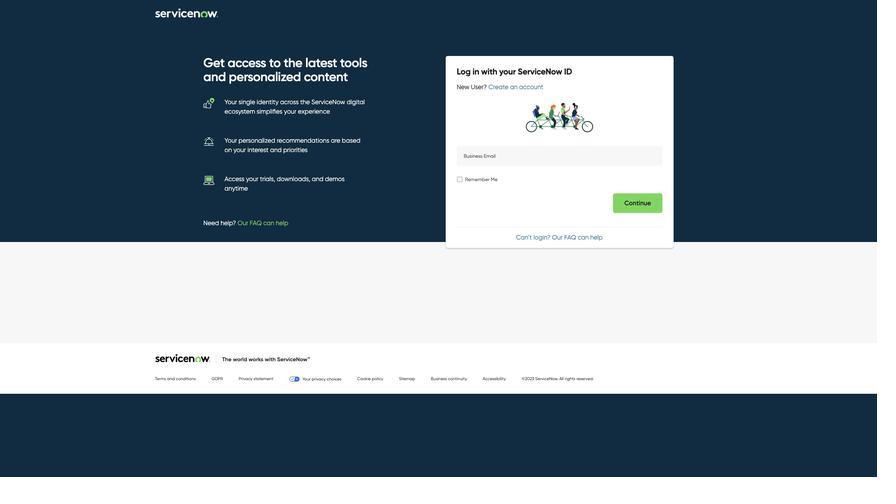 Task type: locate. For each thing, give the bounding box(es) containing it.
2 vertical spatial your
[[246, 175, 258, 183]]

and
[[270, 146, 282, 154], [312, 175, 323, 183]]

your right on in the left top of the page
[[233, 146, 246, 154]]

your for your single identity across the servicenow digital ecosystem simplifies your experience
[[225, 98, 237, 106]]

0 vertical spatial temp image
[[203, 136, 215, 147]]

with
[[265, 356, 276, 363]]

your inside 'your personalized recommendations are based on your interest and priorities'
[[225, 137, 237, 145]]

and right interest
[[270, 146, 282, 154]]

personalized
[[239, 137, 275, 145]]

servicenow™
[[277, 356, 310, 363]]

1 vertical spatial your
[[233, 146, 246, 154]]

2 temp image from the top
[[203, 175, 215, 186]]

1 temp image from the top
[[203, 136, 215, 147]]

trials,
[[260, 175, 275, 183]]

your for your personalized recommendations are based on your interest and priorities
[[225, 137, 237, 145]]

©️
[[522, 376, 525, 382]]

ecosystem
[[225, 108, 255, 116]]

and left 'demos'
[[312, 175, 323, 183]]

downloads,
[[277, 175, 310, 183]]

works
[[249, 356, 263, 363]]

your left trials,
[[246, 175, 258, 183]]

need help?
[[203, 220, 238, 227]]

1 your from the top
[[225, 98, 237, 106]]

your down across
[[284, 108, 296, 116]]

your
[[225, 98, 237, 106], [225, 137, 237, 145]]

your up ecosystem
[[225, 98, 237, 106]]

1 vertical spatial your
[[225, 137, 237, 145]]

temp image left access
[[203, 175, 215, 186]]

priorities
[[283, 146, 308, 154]]

recommendations
[[277, 137, 329, 145]]

access
[[225, 175, 244, 183]]

temp image
[[203, 136, 215, 147], [203, 175, 215, 186]]

0 vertical spatial your
[[284, 108, 296, 116]]

and inside 'your personalized recommendations are based on your interest and priorities'
[[270, 146, 282, 154]]

your
[[284, 108, 296, 116], [233, 146, 246, 154], [246, 175, 258, 183]]

rights
[[565, 376, 575, 382]]

temp image left on in the left top of the page
[[203, 136, 215, 147]]

temp image
[[203, 98, 215, 109]]

help?
[[221, 220, 236, 227]]

identity
[[257, 98, 279, 106]]

2 your from the top
[[225, 137, 237, 145]]

1 vertical spatial and
[[312, 175, 323, 183]]

your inside your single identity across the servicenow digital ecosystem simplifies your experience
[[225, 98, 237, 106]]

0 vertical spatial your
[[225, 98, 237, 106]]

2023
[[525, 376, 534, 382]]

simplifies
[[257, 108, 282, 116]]

0 vertical spatial and
[[270, 146, 282, 154]]

your up on in the left top of the page
[[225, 137, 237, 145]]

1 horizontal spatial and
[[312, 175, 323, 183]]

0 horizontal spatial and
[[270, 146, 282, 154]]

1 vertical spatial temp image
[[203, 175, 215, 186]]

servicenow
[[311, 98, 345, 106]]

©️ 2023 servicenow. all rights reserved.
[[522, 376, 594, 382]]



Task type: describe. For each thing, give the bounding box(es) containing it.
experience
[[298, 108, 330, 116]]

based
[[342, 137, 360, 145]]

world
[[233, 356, 247, 363]]

temp image for access
[[203, 175, 215, 186]]

the world works with servicenow™
[[222, 356, 310, 363]]

are
[[331, 137, 340, 145]]

on
[[225, 146, 232, 154]]

servicenow.
[[535, 376, 558, 382]]

temp image for your
[[203, 136, 215, 147]]

your inside 'your personalized recommendations are based on your interest and priorities'
[[233, 146, 246, 154]]

and inside access your trials, downloads, and demos anytime
[[312, 175, 323, 183]]

across
[[280, 98, 299, 106]]

access your trials, downloads, and demos anytime
[[225, 175, 345, 193]]

your inside your single identity across the servicenow digital ecosystem simplifies your experience
[[284, 108, 296, 116]]

the
[[300, 98, 310, 106]]

single
[[239, 98, 255, 106]]

reserved.
[[576, 376, 594, 382]]

demos
[[325, 175, 345, 183]]

need
[[203, 220, 219, 227]]

your inside access your trials, downloads, and demos anytime
[[246, 175, 258, 183]]

anytime
[[225, 185, 248, 193]]

your single identity across the servicenow digital ecosystem simplifies your experience
[[225, 98, 365, 116]]

digital
[[347, 98, 365, 106]]

the
[[222, 356, 232, 363]]

your personalized recommendations are based on your interest and priorities
[[225, 137, 360, 154]]

all
[[559, 376, 564, 382]]

interest
[[247, 146, 269, 154]]



Task type: vqa. For each thing, say whether or not it's contained in the screenshot.
simplifies
yes



